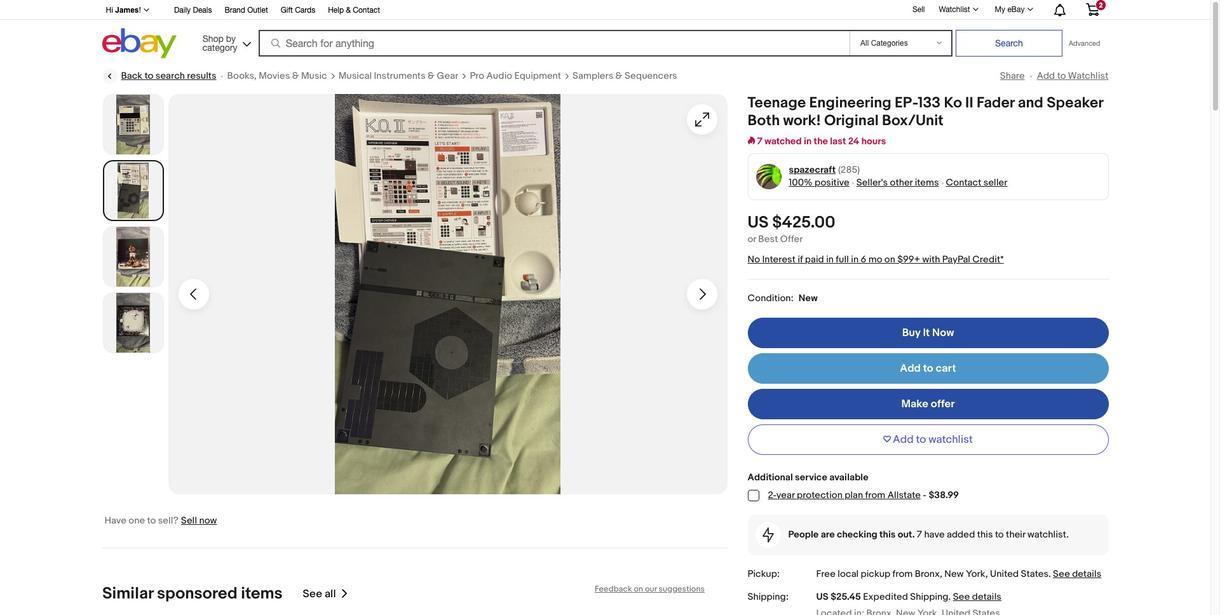 Task type: vqa. For each thing, say whether or not it's contained in the screenshot.
Items to the right
yes



Task type: locate. For each thing, give the bounding box(es) containing it.
brand
[[225, 6, 245, 15]]

0 vertical spatial new
[[799, 293, 818, 305]]

1 horizontal spatial on
[[885, 254, 896, 266]]

us $425.00 or best offer
[[748, 213, 836, 245]]

1 vertical spatial from
[[893, 568, 913, 581]]

shop
[[203, 33, 224, 44]]

add up and
[[1038, 70, 1056, 82]]

see left all
[[303, 588, 322, 601]]

0 horizontal spatial see
[[303, 588, 322, 601]]

to left the watchlist
[[917, 434, 927, 446]]

the
[[814, 135, 829, 148]]

1 horizontal spatial watchlist
[[1069, 70, 1109, 82]]

picture 1 of 4 image
[[103, 95, 163, 155]]

sell
[[913, 5, 926, 14], [181, 515, 197, 527]]

add inside add to watchlist button
[[893, 434, 914, 446]]

0 horizontal spatial see details link
[[954, 591, 1002, 603]]

people are checking this out. 7 have added this to their watchlist.
[[789, 529, 1070, 541]]

1 this from the left
[[880, 529, 896, 541]]

their
[[1007, 529, 1026, 541]]

interest
[[763, 254, 796, 266]]

pro audio equipment link
[[470, 70, 562, 83]]

0 horizontal spatial contact
[[353, 6, 380, 15]]

seller's other items link
[[857, 177, 940, 189]]

7 right out.
[[918, 529, 923, 541]]

7 down both
[[758, 135, 763, 148]]

1 horizontal spatial 7
[[918, 529, 923, 541]]

to left cart
[[924, 362, 934, 375]]

0 vertical spatial add
[[1038, 70, 1056, 82]]

0 vertical spatial details
[[1073, 568, 1102, 581]]

1 horizontal spatial in
[[827, 254, 834, 266]]

contact seller
[[947, 177, 1008, 189]]

0 horizontal spatial on
[[634, 584, 643, 595]]

1 horizontal spatial items
[[915, 177, 940, 189]]

contact
[[353, 6, 380, 15], [947, 177, 982, 189]]

to for cart
[[924, 362, 934, 375]]

this right added
[[978, 529, 994, 541]]

1 vertical spatial items
[[241, 584, 282, 604]]

1 vertical spatial us
[[817, 591, 829, 603]]

0 vertical spatial watchlist
[[940, 5, 971, 14]]

0 vertical spatial sell
[[913, 5, 926, 14]]

one
[[129, 515, 145, 527]]

see down free local pickup from bronx, new york, united states . see details
[[954, 591, 971, 603]]

add for add to watchlist
[[1038, 70, 1056, 82]]

feedback
[[595, 584, 632, 595]]

hours
[[862, 135, 887, 148]]

. down watchlist.
[[1049, 568, 1052, 581]]

see details link right the states
[[1054, 568, 1102, 581]]

in
[[804, 135, 812, 148], [827, 254, 834, 266], [852, 254, 859, 266]]

1 horizontal spatial .
[[1049, 568, 1052, 581]]

0 vertical spatial contact
[[353, 6, 380, 15]]

my
[[996, 5, 1006, 14]]

other
[[891, 177, 913, 189]]

to inside button
[[917, 434, 927, 446]]

Search for anything text field
[[261, 31, 848, 55]]

See all text field
[[303, 588, 336, 601]]

to right back on the left
[[145, 70, 154, 82]]

contact right help
[[353, 6, 380, 15]]

items
[[915, 177, 940, 189], [241, 584, 282, 604]]

1 vertical spatial add
[[901, 362, 921, 375]]

contact inside the help & contact link
[[353, 6, 380, 15]]

picture 3 of 4 image
[[103, 227, 163, 287]]

books,
[[227, 70, 257, 82]]

to up speaker
[[1058, 70, 1067, 82]]

checking
[[838, 529, 878, 541]]

work!
[[784, 112, 821, 130]]

watchlist
[[940, 5, 971, 14], [1069, 70, 1109, 82]]

account navigation
[[99, 0, 1109, 20]]

on
[[885, 254, 896, 266], [634, 584, 643, 595]]

category
[[203, 42, 237, 52]]

similar sponsored items
[[102, 584, 282, 604]]

positive
[[815, 177, 850, 189]]

1 horizontal spatial details
[[1073, 568, 1102, 581]]

0 horizontal spatial sell
[[181, 515, 197, 527]]

. down free local pickup from bronx, new york, united states . see details
[[949, 591, 952, 603]]

$99+
[[898, 254, 921, 266]]

to for search
[[145, 70, 154, 82]]

details
[[1073, 568, 1102, 581], [973, 591, 1002, 603]]

details right the states
[[1073, 568, 1102, 581]]

books, movies & music
[[227, 70, 327, 82]]

new left the york,
[[945, 568, 964, 581]]

contact left seller
[[947, 177, 982, 189]]

shop by category
[[203, 33, 237, 52]]

& right help
[[346, 6, 351, 15]]

1 vertical spatial see details link
[[954, 591, 1002, 603]]

sell now link
[[181, 515, 217, 527]]

100%
[[790, 177, 813, 189]]

sell left now
[[181, 515, 197, 527]]

service
[[796, 472, 828, 484]]

protection
[[797, 490, 843, 502]]

0 horizontal spatial new
[[799, 293, 818, 305]]

daily deals
[[174, 6, 212, 15]]

1 vertical spatial contact
[[947, 177, 982, 189]]

2 vertical spatial add
[[893, 434, 914, 446]]

add inside add to cart link
[[901, 362, 921, 375]]

on left the 'our'
[[634, 584, 643, 595]]

0 horizontal spatial in
[[804, 135, 812, 148]]

&
[[346, 6, 351, 15], [292, 70, 299, 82], [428, 70, 435, 82], [616, 70, 623, 82]]

in left full
[[827, 254, 834, 266]]

shop by category banner
[[99, 0, 1109, 62]]

0 horizontal spatial items
[[241, 584, 282, 604]]

from left bronx,
[[893, 568, 913, 581]]

this left out.
[[880, 529, 896, 541]]

0 vertical spatial us
[[748, 213, 769, 233]]

new right condition: on the right of page
[[799, 293, 818, 305]]

0 horizontal spatial this
[[880, 529, 896, 541]]

engineering
[[810, 94, 892, 112]]

1 vertical spatial on
[[634, 584, 643, 595]]

from right plan
[[866, 490, 886, 502]]

plan
[[845, 490, 864, 502]]

0 horizontal spatial us
[[748, 213, 769, 233]]

0 horizontal spatial .
[[949, 591, 952, 603]]

pickup
[[861, 568, 891, 581]]

no
[[748, 254, 761, 266]]

suggestions
[[659, 584, 705, 595]]

picture 4 of 4 image
[[103, 293, 163, 353]]

1 vertical spatial watchlist
[[1069, 70, 1109, 82]]

items right other
[[915, 177, 940, 189]]

add to watchlist link
[[1038, 70, 1109, 82]]

to right one
[[147, 515, 156, 527]]

sell left watchlist link
[[913, 5, 926, 14]]

gift cards link
[[281, 4, 316, 18]]

feedback on our suggestions
[[595, 584, 705, 595]]

see details link down the york,
[[954, 591, 1002, 603]]

us inside us $425.00 or best offer
[[748, 213, 769, 233]]

(285)
[[839, 164, 861, 176]]

us up 'or'
[[748, 213, 769, 233]]

box/unit
[[883, 112, 944, 130]]

similar
[[102, 584, 153, 604]]

1 horizontal spatial sell
[[913, 5, 926, 14]]

in left the
[[804, 135, 812, 148]]

& inside account 'navigation'
[[346, 6, 351, 15]]

music
[[301, 70, 327, 82]]

items left see all text field
[[241, 584, 282, 604]]

see right the states
[[1054, 568, 1071, 581]]

& left music
[[292, 70, 299, 82]]

100% positive
[[790, 177, 850, 189]]

1 vertical spatial new
[[945, 568, 964, 581]]

cards
[[295, 6, 316, 15]]

picture 2 of 4 image
[[104, 162, 162, 220]]

add left cart
[[901, 362, 921, 375]]

james
[[115, 6, 139, 15]]

0 vertical spatial .
[[1049, 568, 1052, 581]]

see
[[1054, 568, 1071, 581], [303, 588, 322, 601], [954, 591, 971, 603]]

1 horizontal spatial this
[[978, 529, 994, 541]]

0 vertical spatial from
[[866, 490, 886, 502]]

with details__icon image
[[763, 528, 774, 543]]

1 vertical spatial details
[[973, 591, 1002, 603]]

0 horizontal spatial watchlist
[[940, 5, 971, 14]]

make
[[902, 398, 929, 411]]

0 vertical spatial items
[[915, 177, 940, 189]]

1 horizontal spatial contact
[[947, 177, 982, 189]]

0 vertical spatial see details link
[[1054, 568, 1102, 581]]

paid
[[806, 254, 825, 266]]

add down make
[[893, 434, 914, 446]]

added
[[947, 529, 976, 541]]

additional
[[748, 472, 793, 484]]

watchlist right sell link
[[940, 5, 971, 14]]

out.
[[898, 529, 915, 541]]

advanced link
[[1063, 31, 1107, 56]]

0 vertical spatial 7
[[758, 135, 763, 148]]

1 horizontal spatial us
[[817, 591, 829, 603]]

watchlist up speaker
[[1069, 70, 1109, 82]]

both
[[748, 112, 780, 130]]

7 watched in the last 24 hours
[[758, 135, 887, 148]]

last
[[831, 135, 847, 148]]

None submit
[[956, 30, 1063, 57]]

to left their
[[996, 529, 1005, 541]]

seller's
[[857, 177, 888, 189]]

offer
[[932, 398, 956, 411]]

& left gear
[[428, 70, 435, 82]]

1 vertical spatial .
[[949, 591, 952, 603]]

us down "free"
[[817, 591, 829, 603]]

our
[[645, 584, 657, 595]]

have one to sell? sell now
[[105, 515, 217, 527]]

ko
[[945, 94, 963, 112]]

.
[[1049, 568, 1052, 581], [949, 591, 952, 603]]

seller's other items
[[857, 177, 940, 189]]

1 horizontal spatial see
[[954, 591, 971, 603]]

details down the york,
[[973, 591, 1002, 603]]

in left 6
[[852, 254, 859, 266]]

paypal
[[943, 254, 971, 266]]

1 horizontal spatial from
[[893, 568, 913, 581]]

ep-
[[895, 94, 919, 112]]

on right mo
[[885, 254, 896, 266]]

my ebay
[[996, 5, 1025, 14]]

spazecraft (285)
[[790, 164, 861, 176]]



Task type: describe. For each thing, give the bounding box(es) containing it.
people
[[789, 529, 819, 541]]

2 link
[[1079, 0, 1107, 18]]

133
[[919, 94, 941, 112]]

1 horizontal spatial new
[[945, 568, 964, 581]]

1 horizontal spatial see details link
[[1054, 568, 1102, 581]]

offer
[[781, 233, 803, 245]]

watchlist link
[[933, 2, 985, 17]]

movies
[[259, 70, 290, 82]]

sequencers
[[625, 70, 678, 82]]

-
[[923, 490, 927, 502]]

samplers
[[573, 70, 614, 82]]

outlet
[[248, 6, 268, 15]]

0 horizontal spatial details
[[973, 591, 1002, 603]]

brand outlet link
[[225, 4, 268, 18]]

add for add to cart
[[901, 362, 921, 375]]

united
[[991, 568, 1020, 581]]

& right the samplers
[[616, 70, 623, 82]]

condition: new
[[748, 293, 818, 305]]

results
[[187, 70, 217, 82]]

allstate
[[888, 490, 921, 502]]

spazecraft image
[[756, 164, 782, 190]]

watched
[[765, 135, 802, 148]]

6
[[861, 254, 867, 266]]

gift
[[281, 6, 293, 15]]

available
[[830, 472, 869, 484]]

if
[[798, 254, 803, 266]]

it
[[924, 327, 930, 340]]

cart
[[936, 362, 957, 375]]

buy it now link
[[748, 318, 1109, 348]]

hi
[[106, 6, 113, 15]]

mo
[[869, 254, 883, 266]]

daily
[[174, 6, 191, 15]]

2 horizontal spatial see
[[1054, 568, 1071, 581]]

add to watchlist
[[1038, 70, 1109, 82]]

1 vertical spatial sell
[[181, 515, 197, 527]]

states
[[1022, 568, 1049, 581]]

buy it now
[[903, 327, 955, 340]]

see all
[[303, 588, 336, 601]]

contact seller link
[[947, 177, 1008, 189]]

back
[[121, 70, 143, 82]]

sponsored
[[157, 584, 237, 604]]

expedited shipping . see details
[[864, 591, 1002, 603]]

0 horizontal spatial from
[[866, 490, 886, 502]]

musical instruments & gear link
[[339, 70, 459, 83]]

books, movies & music link
[[227, 70, 327, 83]]

add for add to watchlist
[[893, 434, 914, 446]]

2 this from the left
[[978, 529, 994, 541]]

back to search results
[[121, 70, 217, 82]]

us for $425.00
[[748, 213, 769, 233]]

to for watchlist
[[1058, 70, 1067, 82]]

share
[[1001, 70, 1026, 82]]

watchlist inside account 'navigation'
[[940, 5, 971, 14]]

us $25.45
[[817, 591, 862, 603]]

2
[[1100, 1, 1104, 9]]

$38.99
[[929, 490, 960, 502]]

now
[[199, 515, 217, 527]]

teenage engineering ep-133 ko ii fader and speaker both work! original box/unit - picture 2 of 4 image
[[168, 94, 728, 495]]

advanced
[[1070, 39, 1101, 47]]

add to watchlist
[[893, 434, 974, 446]]

shipping
[[911, 591, 949, 603]]

2 horizontal spatial in
[[852, 254, 859, 266]]

speaker
[[1048, 94, 1104, 112]]

equipment
[[515, 70, 562, 82]]

full
[[836, 254, 850, 266]]

condition:
[[748, 293, 794, 305]]

add to cart link
[[748, 354, 1109, 384]]

add to cart
[[901, 362, 957, 375]]

now
[[933, 327, 955, 340]]

share button
[[1001, 70, 1026, 82]]

us for $25.45
[[817, 591, 829, 603]]

0 horizontal spatial 7
[[758, 135, 763, 148]]

expedited
[[864, 591, 909, 603]]

have
[[105, 515, 127, 527]]

musical
[[339, 70, 372, 82]]

free
[[817, 568, 836, 581]]

!
[[139, 6, 141, 15]]

items for similar sponsored items
[[241, 584, 282, 604]]

to for watchlist
[[917, 434, 927, 446]]

gift cards
[[281, 6, 316, 15]]

pro
[[470, 70, 485, 82]]

gear
[[437, 70, 459, 82]]

sell link
[[907, 5, 931, 14]]

items for seller's other items
[[915, 177, 940, 189]]

1 vertical spatial 7
[[918, 529, 923, 541]]

0 vertical spatial on
[[885, 254, 896, 266]]

credit*
[[973, 254, 1005, 266]]

$25.45
[[831, 591, 862, 603]]

no interest if paid in full in 6 mo on $99+ with paypal credit*
[[748, 254, 1005, 266]]

by
[[226, 33, 236, 44]]

brand outlet
[[225, 6, 268, 15]]

all
[[325, 588, 336, 601]]

daily deals link
[[174, 4, 212, 18]]

instruments
[[374, 70, 426, 82]]

ebay
[[1008, 5, 1025, 14]]

sell inside account 'navigation'
[[913, 5, 926, 14]]

& inside "link"
[[428, 70, 435, 82]]

and
[[1019, 94, 1044, 112]]

year
[[777, 490, 795, 502]]

fader
[[977, 94, 1015, 112]]

shop by category button
[[197, 28, 254, 56]]

sell?
[[158, 515, 179, 527]]

add to watchlist button
[[748, 425, 1109, 455]]

deals
[[193, 6, 212, 15]]

100% positive link
[[790, 177, 850, 189]]

no interest if paid in full in 6 mo on $99+ with paypal credit* link
[[748, 254, 1005, 266]]

24
[[849, 135, 860, 148]]

see all link
[[303, 584, 349, 604]]

none submit inside shop by category banner
[[956, 30, 1063, 57]]



